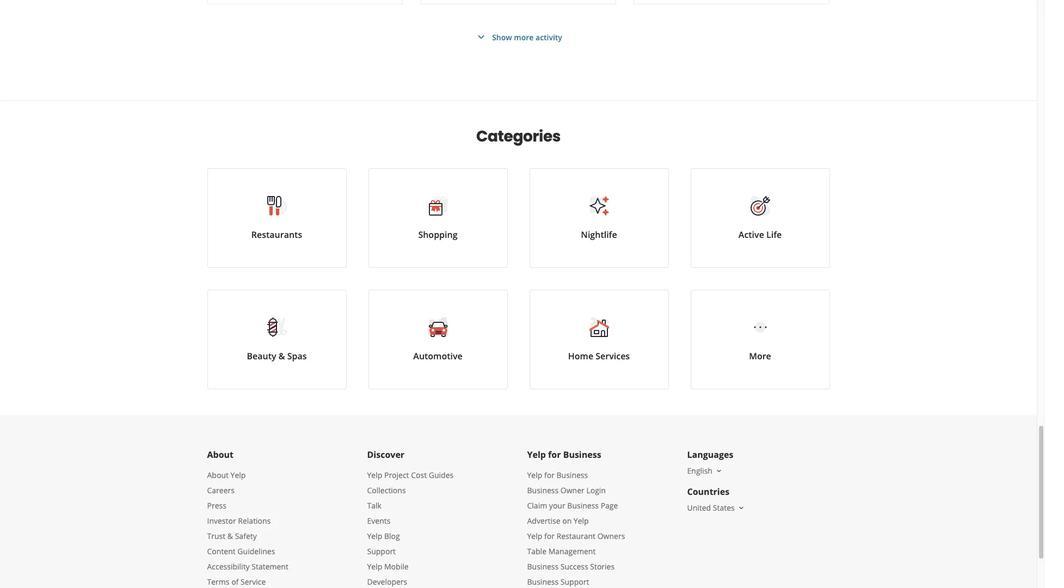 Task type: vqa. For each thing, say whether or not it's contained in the screenshot.
second FIELD from right
no



Task type: describe. For each thing, give the bounding box(es) containing it.
about for about yelp careers press investor relations trust & safety content guidelines accessibility statement terms of service
[[207, 470, 229, 480]]

events
[[367, 516, 391, 526]]

nightlife link
[[529, 168, 669, 268]]

advertise
[[527, 516, 561, 526]]

developers
[[367, 577, 407, 587]]

activity
[[536, 32, 562, 42]]

category navigation section navigation
[[196, 101, 841, 415]]

terms
[[207, 577, 229, 587]]

united states button
[[687, 503, 746, 513]]

business success stories link
[[527, 561, 615, 572]]

more
[[514, 32, 534, 42]]

english button
[[687, 466, 724, 476]]

& inside the category navigation section navigation
[[279, 350, 285, 362]]

events link
[[367, 516, 391, 526]]

restaurants link
[[207, 168, 347, 268]]

home
[[568, 350, 594, 362]]

of
[[231, 577, 239, 587]]

trust & safety link
[[207, 531, 257, 541]]

careers
[[207, 485, 235, 495]]

show more activity
[[492, 32, 562, 42]]

beauty & spas link
[[207, 290, 347, 389]]

about for about
[[207, 449, 234, 461]]

active life link
[[691, 168, 830, 268]]

languages
[[687, 449, 734, 461]]

for for yelp for business business owner login claim your business page advertise on yelp yelp for restaurant owners table management business success stories business support
[[544, 470, 555, 480]]

guidelines
[[238, 546, 275, 556]]

explore recent activity section section
[[198, 0, 839, 100]]

nightlife
[[581, 229, 617, 241]]

investor relations link
[[207, 516, 271, 526]]

collections link
[[367, 485, 406, 495]]

categories
[[476, 126, 561, 147]]

stories
[[590, 561, 615, 572]]

cost
[[411, 470, 427, 480]]

yelp for business business owner login claim your business page advertise on yelp yelp for restaurant owners table management business success stories business support
[[527, 470, 625, 587]]

discover
[[367, 449, 405, 461]]

about yelp link
[[207, 470, 246, 480]]

terms of service link
[[207, 577, 266, 587]]

login
[[587, 485, 606, 495]]

support link
[[367, 546, 396, 556]]

management
[[549, 546, 596, 556]]

on
[[563, 516, 572, 526]]

life
[[767, 229, 782, 241]]

united
[[687, 503, 711, 513]]

24 chevron down v2 image
[[475, 30, 488, 44]]

accessibility
[[207, 561, 250, 572]]

talk link
[[367, 500, 382, 511]]

yelp for business link
[[527, 470, 588, 480]]

active
[[739, 229, 764, 241]]

your
[[549, 500, 566, 511]]

success
[[561, 561, 588, 572]]

blog
[[384, 531, 400, 541]]

yelp for business
[[527, 449, 601, 461]]

shopping
[[418, 229, 458, 241]]

united states
[[687, 503, 735, 513]]

content guidelines link
[[207, 546, 275, 556]]

owners
[[598, 531, 625, 541]]

business support link
[[527, 577, 589, 587]]

16 chevron down v2 image
[[737, 504, 746, 512]]

table management link
[[527, 546, 596, 556]]

yelp project cost guides link
[[367, 470, 454, 480]]

automotive link
[[368, 290, 508, 389]]

support inside yelp project cost guides collections talk events yelp blog support yelp mobile developers
[[367, 546, 396, 556]]

english
[[687, 466, 713, 476]]

careers link
[[207, 485, 235, 495]]



Task type: locate. For each thing, give the bounding box(es) containing it.
developers link
[[367, 577, 407, 587]]

mobile
[[384, 561, 409, 572]]

services
[[596, 350, 630, 362]]

restaurants
[[251, 229, 302, 241]]

content
[[207, 546, 236, 556]]

& right trust
[[227, 531, 233, 541]]

collections
[[367, 485, 406, 495]]

0 vertical spatial &
[[279, 350, 285, 362]]

states
[[713, 503, 735, 513]]

guides
[[429, 470, 454, 480]]

restaurant
[[557, 531, 596, 541]]

about up about yelp link
[[207, 449, 234, 461]]

yelp blog link
[[367, 531, 400, 541]]

yelp inside about yelp careers press investor relations trust & safety content guidelines accessibility statement terms of service
[[231, 470, 246, 480]]

2 about from the top
[[207, 470, 229, 480]]

about
[[207, 449, 234, 461], [207, 470, 229, 480]]

page
[[601, 500, 618, 511]]

yelp up the careers
[[231, 470, 246, 480]]

for for yelp for business
[[548, 449, 561, 461]]

service
[[241, 577, 266, 587]]

advertise on yelp link
[[527, 516, 589, 526]]

project
[[384, 470, 409, 480]]

16 chevron down v2 image
[[715, 467, 724, 475]]

1 about from the top
[[207, 449, 234, 461]]

beauty
[[247, 350, 276, 362]]

owner
[[561, 485, 585, 495]]

home services link
[[529, 290, 669, 389]]

claim your business page link
[[527, 500, 618, 511]]

relations
[[238, 516, 271, 526]]

yelp for restaurant owners link
[[527, 531, 625, 541]]

talk
[[367, 500, 382, 511]]

countries
[[687, 486, 730, 498]]

accessibility statement link
[[207, 561, 289, 572]]

1 vertical spatial about
[[207, 470, 229, 480]]

shopping link
[[368, 168, 508, 268]]

automotive
[[413, 350, 463, 362]]

for
[[548, 449, 561, 461], [544, 470, 555, 480], [544, 531, 555, 541]]

yelp down support link at the left of page
[[367, 561, 382, 572]]

business owner login link
[[527, 485, 606, 495]]

0 vertical spatial for
[[548, 449, 561, 461]]

press
[[207, 500, 226, 511]]

safety
[[235, 531, 257, 541]]

1 vertical spatial &
[[227, 531, 233, 541]]

yelp up claim
[[527, 470, 542, 480]]

more
[[749, 350, 771, 362]]

yelp mobile link
[[367, 561, 409, 572]]

spas
[[287, 350, 307, 362]]

for down advertise
[[544, 531, 555, 541]]

active life
[[739, 229, 782, 241]]

business
[[563, 449, 601, 461], [557, 470, 588, 480], [527, 485, 559, 495], [567, 500, 599, 511], [527, 561, 559, 572], [527, 577, 559, 587]]

1 vertical spatial support
[[561, 577, 589, 587]]

& inside about yelp careers press investor relations trust & safety content guidelines accessibility statement terms of service
[[227, 531, 233, 541]]

yelp right on
[[574, 516, 589, 526]]

beauty & spas
[[247, 350, 307, 362]]

1 vertical spatial for
[[544, 470, 555, 480]]

0 vertical spatial support
[[367, 546, 396, 556]]

0 horizontal spatial &
[[227, 531, 233, 541]]

for up yelp for business link
[[548, 449, 561, 461]]

more link
[[691, 290, 830, 389]]

about inside about yelp careers press investor relations trust & safety content guidelines accessibility statement terms of service
[[207, 470, 229, 480]]

show
[[492, 32, 512, 42]]

home services
[[568, 350, 630, 362]]

press link
[[207, 500, 226, 511]]

yelp up yelp for business link
[[527, 449, 546, 461]]

for up business owner login "link"
[[544, 470, 555, 480]]

support
[[367, 546, 396, 556], [561, 577, 589, 587]]

table
[[527, 546, 547, 556]]

& left spas at the left of the page
[[279, 350, 285, 362]]

about yelp careers press investor relations trust & safety content guidelines accessibility statement terms of service
[[207, 470, 289, 587]]

yelp up collections link
[[367, 470, 382, 480]]

statement
[[252, 561, 289, 572]]

support down yelp blog link
[[367, 546, 396, 556]]

show more activity button
[[475, 30, 562, 44]]

about up the careers
[[207, 470, 229, 480]]

trust
[[207, 531, 226, 541]]

&
[[279, 350, 285, 362], [227, 531, 233, 541]]

support inside yelp for business business owner login claim your business page advertise on yelp yelp for restaurant owners table management business success stories business support
[[561, 577, 589, 587]]

0 horizontal spatial support
[[367, 546, 396, 556]]

1 horizontal spatial support
[[561, 577, 589, 587]]

investor
[[207, 516, 236, 526]]

yelp up table
[[527, 531, 542, 541]]

yelp down events link
[[367, 531, 382, 541]]

support down 'success'
[[561, 577, 589, 587]]

0 vertical spatial about
[[207, 449, 234, 461]]

claim
[[527, 500, 547, 511]]

yelp project cost guides collections talk events yelp blog support yelp mobile developers
[[367, 470, 454, 587]]

1 horizontal spatial &
[[279, 350, 285, 362]]

yelp
[[527, 449, 546, 461], [231, 470, 246, 480], [367, 470, 382, 480], [527, 470, 542, 480], [574, 516, 589, 526], [367, 531, 382, 541], [527, 531, 542, 541], [367, 561, 382, 572]]

2 vertical spatial for
[[544, 531, 555, 541]]



